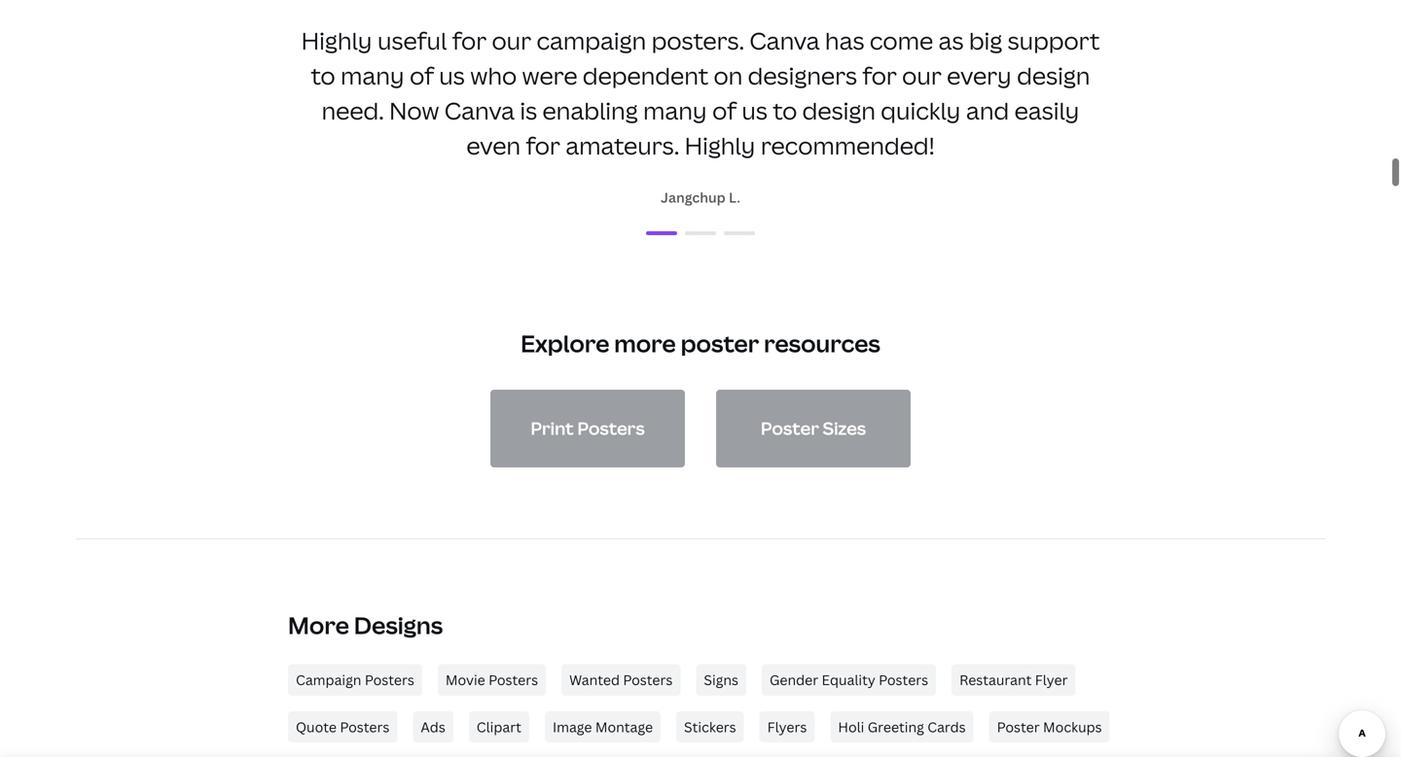 Task type: describe. For each thing, give the bounding box(es) containing it.
as
[[938, 25, 964, 56]]

need.
[[322, 95, 384, 126]]

0 horizontal spatial highly
[[301, 25, 372, 56]]

posters.
[[652, 25, 744, 56]]

come
[[870, 25, 933, 56]]

on
[[714, 60, 743, 91]]

image montage
[[553, 718, 653, 737]]

select a quotation tab list
[[292, 222, 1109, 245]]

stickers link
[[676, 712, 744, 744]]

explore more poster resources
[[521, 328, 880, 360]]

holi greeting cards link
[[830, 712, 974, 744]]

cards
[[928, 718, 966, 737]]

holi
[[838, 718, 864, 737]]

restaurant flyer link
[[952, 665, 1076, 696]]

1 vertical spatial us
[[742, 95, 768, 126]]

useful
[[377, 25, 447, 56]]

quickly
[[881, 95, 961, 126]]

posters for wanted posters
[[623, 671, 673, 690]]

posters for campaign posters
[[365, 671, 414, 690]]

quote posters
[[296, 718, 390, 737]]

gender equality posters link
[[762, 665, 936, 696]]

is
[[520, 95, 537, 126]]

montage
[[595, 718, 653, 737]]

print posters
[[531, 417, 645, 441]]

poster sizes
[[761, 417, 866, 441]]

ads
[[421, 718, 445, 737]]

campaign
[[537, 25, 646, 56]]

movie posters
[[446, 671, 538, 690]]

has
[[825, 25, 865, 56]]

l.
[[729, 188, 740, 207]]

posters for quote posters
[[340, 718, 390, 737]]

who
[[470, 60, 517, 91]]

1 horizontal spatial design
[[1017, 60, 1090, 91]]

more designs
[[288, 610, 443, 642]]

0 horizontal spatial us
[[439, 60, 465, 91]]

wanted posters
[[569, 671, 673, 690]]

poster for poster sizes
[[761, 417, 819, 441]]

more
[[614, 328, 676, 360]]

0 horizontal spatial design
[[802, 95, 876, 126]]

poster
[[681, 328, 759, 360]]

sizes
[[823, 417, 866, 441]]

1 horizontal spatial of
[[712, 95, 737, 126]]

big
[[969, 25, 1002, 56]]

now
[[389, 95, 439, 126]]

posters for print posters
[[577, 417, 645, 441]]

quote posters link
[[288, 712, 397, 744]]

print posters link
[[490, 390, 685, 468]]

0 horizontal spatial many
[[341, 60, 404, 91]]

jangchup l.
[[661, 188, 740, 207]]

clipart link
[[469, 712, 529, 744]]

resources
[[764, 328, 880, 360]]

movie
[[446, 671, 485, 690]]

campaign posters
[[296, 671, 414, 690]]

ads link
[[413, 712, 453, 744]]

movie posters link
[[438, 665, 546, 696]]

gender
[[770, 671, 818, 690]]

0 vertical spatial our
[[492, 25, 531, 56]]



Task type: locate. For each thing, give the bounding box(es) containing it.
clipart
[[477, 718, 521, 737]]

1 horizontal spatial our
[[902, 60, 942, 91]]

support
[[1008, 25, 1100, 56]]

were
[[522, 60, 577, 91]]

greeting
[[868, 718, 924, 737]]

to
[[311, 60, 335, 91], [773, 95, 797, 126]]

campaign posters link
[[288, 665, 422, 696]]

1 horizontal spatial poster
[[997, 718, 1040, 737]]

our up who
[[492, 25, 531, 56]]

0 vertical spatial to
[[311, 60, 335, 91]]

poster left sizes
[[761, 417, 819, 441]]

0 vertical spatial design
[[1017, 60, 1090, 91]]

posters down the campaign posters link
[[340, 718, 390, 737]]

highly up the l.
[[685, 130, 756, 162]]

restaurant
[[960, 671, 1032, 690]]

posters up montage
[[623, 671, 673, 690]]

0 horizontal spatial for
[[452, 25, 487, 56]]

poster sizes link
[[716, 390, 911, 468]]

highly up need.
[[301, 25, 372, 56]]

posters
[[577, 417, 645, 441], [365, 671, 414, 690], [489, 671, 538, 690], [623, 671, 673, 690], [879, 671, 928, 690], [340, 718, 390, 737]]

easily
[[1014, 95, 1080, 126]]

poster mockups
[[997, 718, 1102, 737]]

1 vertical spatial of
[[712, 95, 737, 126]]

many down dependent
[[643, 95, 707, 126]]

many up need.
[[341, 60, 404, 91]]

design down support
[[1017, 60, 1090, 91]]

posters inside "link"
[[340, 718, 390, 737]]

poster inside poster sizes link
[[761, 417, 819, 441]]

flyers link
[[760, 712, 815, 744]]

2 horizontal spatial for
[[862, 60, 897, 91]]

wanted
[[569, 671, 620, 690]]

1 vertical spatial to
[[773, 95, 797, 126]]

for up who
[[452, 25, 487, 56]]

poster
[[761, 417, 819, 441], [997, 718, 1040, 737]]

0 vertical spatial many
[[341, 60, 404, 91]]

1 vertical spatial for
[[862, 60, 897, 91]]

gender equality posters
[[770, 671, 928, 690]]

mockups
[[1043, 718, 1102, 737]]

our up quickly
[[902, 60, 942, 91]]

posters up 'holi greeting cards'
[[879, 671, 928, 690]]

design
[[1017, 60, 1090, 91], [802, 95, 876, 126]]

campaign
[[296, 671, 361, 690]]

to up need.
[[311, 60, 335, 91]]

poster down restaurant flyer "link"
[[997, 718, 1040, 737]]

1 horizontal spatial many
[[643, 95, 707, 126]]

0 horizontal spatial to
[[311, 60, 335, 91]]

1 vertical spatial design
[[802, 95, 876, 126]]

0 vertical spatial for
[[452, 25, 487, 56]]

designs
[[354, 610, 443, 642]]

us left who
[[439, 60, 465, 91]]

holi greeting cards
[[838, 718, 966, 737]]

signs
[[704, 671, 738, 690]]

signs link
[[696, 665, 746, 696]]

1 horizontal spatial for
[[526, 130, 560, 162]]

image montage link
[[545, 712, 661, 744]]

wanted posters link
[[562, 665, 681, 696]]

0 vertical spatial poster
[[761, 417, 819, 441]]

canva up 'designers'
[[750, 25, 820, 56]]

1 vertical spatial our
[[902, 60, 942, 91]]

every
[[947, 60, 1012, 91]]

0 vertical spatial canva
[[750, 25, 820, 56]]

of
[[410, 60, 434, 91], [712, 95, 737, 126]]

poster mockups link
[[989, 712, 1110, 744]]

0 vertical spatial us
[[439, 60, 465, 91]]

highly useful for our campaign posters. canva has come as big support to many of us who were dependent on designers for our every design need. now canva is enabling many of us to design quickly and easily even for amateurs. highly recommended!
[[301, 25, 1100, 162]]

equality
[[822, 671, 875, 690]]

1 horizontal spatial highly
[[685, 130, 756, 162]]

0 vertical spatial of
[[410, 60, 434, 91]]

quote
[[296, 718, 337, 737]]

canva down who
[[445, 95, 515, 126]]

jangchup
[[661, 188, 726, 207]]

design up recommended!
[[802, 95, 876, 126]]

2 vertical spatial for
[[526, 130, 560, 162]]

canva
[[750, 25, 820, 56], [445, 95, 515, 126]]

print
[[531, 417, 574, 441]]

restaurant flyer
[[960, 671, 1068, 690]]

more
[[288, 610, 349, 642]]

posters for movie posters
[[489, 671, 538, 690]]

0 vertical spatial highly
[[301, 25, 372, 56]]

flyer
[[1035, 671, 1068, 690]]

0 horizontal spatial our
[[492, 25, 531, 56]]

0 horizontal spatial of
[[410, 60, 434, 91]]

us
[[439, 60, 465, 91], [742, 95, 768, 126]]

many
[[341, 60, 404, 91], [643, 95, 707, 126]]

recommended!
[[761, 130, 935, 162]]

to down 'designers'
[[773, 95, 797, 126]]

1 horizontal spatial to
[[773, 95, 797, 126]]

posters down designs
[[365, 671, 414, 690]]

0 horizontal spatial canva
[[445, 95, 515, 126]]

stickers
[[684, 718, 736, 737]]

for
[[452, 25, 487, 56], [862, 60, 897, 91], [526, 130, 560, 162]]

enabling
[[542, 95, 638, 126]]

explore
[[521, 328, 609, 360]]

image
[[553, 718, 592, 737]]

for down come at the top right of the page
[[862, 60, 897, 91]]

highly
[[301, 25, 372, 56], [685, 130, 756, 162]]

for down is
[[526, 130, 560, 162]]

posters right print in the bottom of the page
[[577, 417, 645, 441]]

0 horizontal spatial poster
[[761, 417, 819, 441]]

1 vertical spatial many
[[643, 95, 707, 126]]

dependent
[[583, 60, 708, 91]]

1 vertical spatial poster
[[997, 718, 1040, 737]]

amateurs.
[[566, 130, 679, 162]]

and
[[966, 95, 1009, 126]]

1 horizontal spatial canva
[[750, 25, 820, 56]]

1 vertical spatial highly
[[685, 130, 756, 162]]

of down on on the top of the page
[[712, 95, 737, 126]]

poster for poster mockups
[[997, 718, 1040, 737]]

1 vertical spatial canva
[[445, 95, 515, 126]]

us down on on the top of the page
[[742, 95, 768, 126]]

even
[[466, 130, 521, 162]]

1 horizontal spatial us
[[742, 95, 768, 126]]

our
[[492, 25, 531, 56], [902, 60, 942, 91]]

posters right movie
[[489, 671, 538, 690]]

of up now
[[410, 60, 434, 91]]

flyers
[[767, 718, 807, 737]]

poster inside poster mockups link
[[997, 718, 1040, 737]]

designers
[[748, 60, 857, 91]]



Task type: vqa. For each thing, say whether or not it's contained in the screenshot.
to to the top
yes



